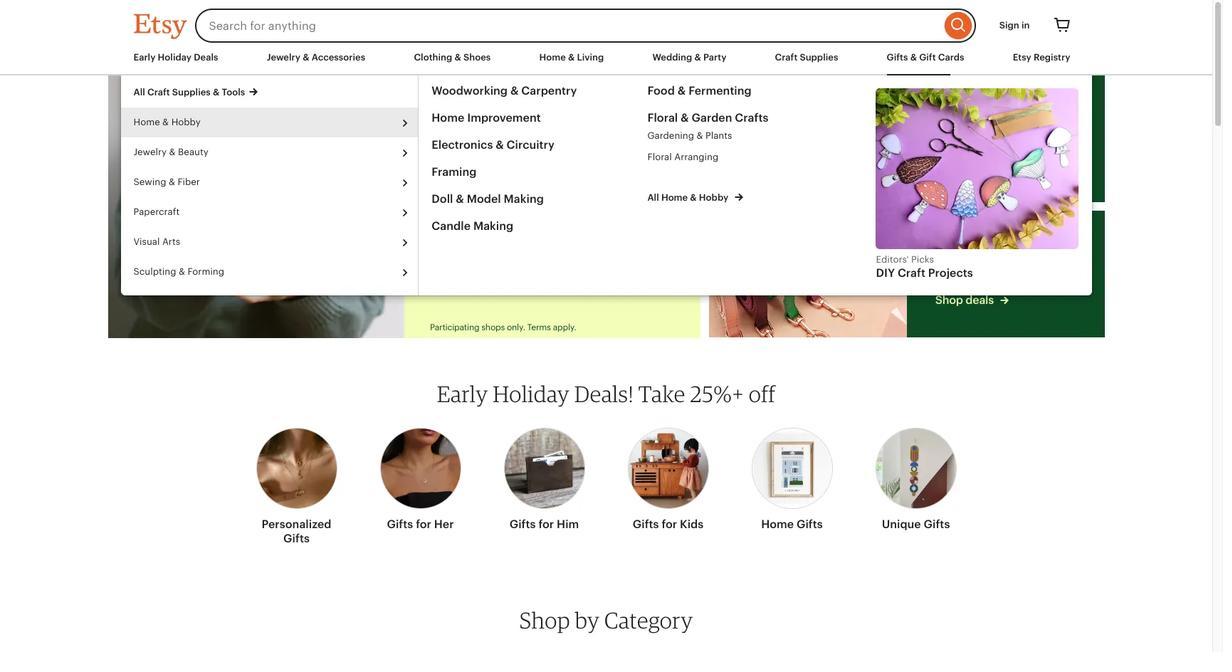 Task type: locate. For each thing, give the bounding box(es) containing it.
shop
[[935, 294, 963, 307], [519, 607, 570, 634]]

unique
[[882, 518, 921, 531]]

woodworking
[[432, 84, 508, 98]]

&
[[303, 52, 309, 63], [454, 52, 461, 63], [568, 52, 575, 63], [694, 52, 701, 63], [910, 52, 917, 63], [510, 84, 519, 98], [678, 84, 686, 98], [213, 87, 220, 98], [681, 111, 689, 125], [162, 117, 169, 127], [697, 130, 703, 141], [496, 138, 504, 152], [169, 147, 176, 157], [169, 177, 175, 187], [456, 192, 464, 206], [690, 192, 697, 203], [179, 266, 185, 277]]

a collection of multi-colored dog leashes with rose gold latches, which can be customized with a pet name. image
[[709, 211, 907, 337]]

early for early holiday deals! take 25%+ off
[[437, 380, 488, 407]]

1 horizontal spatial hobby
[[699, 192, 728, 203]]

floral & garden crafts link
[[647, 111, 863, 125]]

registry
[[1034, 52, 1070, 63]]

early
[[133, 52, 156, 63], [430, 127, 482, 153], [437, 380, 488, 407]]

& left "plants"
[[697, 130, 703, 141]]

home & hobby menu item
[[121, 107, 418, 137]]

craft up home & hobby
[[147, 87, 170, 98]]

wedding & party menu item
[[652, 52, 726, 63]]

1 vertical spatial making
[[473, 219, 513, 233]]

floral
[[647, 111, 678, 125], [647, 152, 672, 162]]

& left fiber
[[169, 177, 175, 187]]

etsy
[[1013, 52, 1031, 63]]

for left the her
[[416, 518, 431, 531]]

2 vertical spatial craft
[[898, 266, 925, 280]]

holiday down home improvement link
[[488, 127, 569, 153]]

& up deals are here!
[[496, 138, 504, 152]]

deals are here!
[[430, 154, 601, 179]]

None search field
[[195, 9, 976, 43]]

0 vertical spatial personalized
[[935, 240, 1036, 259]]

arranging
[[674, 152, 719, 162]]

brighten spirits for under $20!
[[932, 105, 1080, 153]]

0 vertical spatial craft
[[775, 52, 798, 63]]

gifts & gift cards link
[[887, 51, 964, 64]]

circuitry
[[507, 138, 555, 152]]

to
[[961, 267, 977, 286]]

0 horizontal spatial shop
[[519, 607, 570, 634]]

plants
[[705, 130, 732, 141]]

& for sewing & fiber
[[169, 177, 175, 187]]

home & living link
[[539, 51, 604, 64]]

beauty
[[178, 147, 208, 157]]

& up improvement
[[510, 84, 519, 98]]

0 vertical spatial all
[[133, 87, 145, 98]]

shops
[[481, 322, 505, 332]]

clothing & shoes
[[414, 52, 491, 63]]

1 floral from the top
[[647, 111, 678, 125]]

& left the beauty
[[169, 147, 176, 157]]

& left forming
[[179, 266, 185, 277]]

only.
[[507, 322, 525, 332]]

1 vertical spatial shop
[[519, 607, 570, 634]]

early holiday deals
[[133, 52, 218, 63]]

home inside menu bar
[[539, 52, 566, 63]]

& up "gardening & plants"
[[681, 111, 689, 125]]

hobby down arranging
[[699, 192, 728, 203]]

kids
[[680, 518, 704, 531]]

2 vertical spatial early
[[437, 380, 488, 407]]

menu
[[121, 80, 418, 287]]

craft up food & fermenting link
[[775, 52, 798, 63]]

jewelry for jewelry & accessories
[[267, 52, 300, 63]]

none search field inside sign in banner
[[195, 9, 976, 43]]

all inside 'all home & hobby' link
[[647, 192, 659, 203]]

for for gifts for kids
[[662, 518, 677, 531]]

floral up gardening
[[647, 111, 678, 125]]

food & fermenting link
[[647, 84, 863, 98]]

doll
[[432, 192, 453, 206]]

& left accessories
[[303, 52, 309, 63]]

supplies
[[800, 52, 838, 63], [172, 87, 211, 98]]

craft supplies
[[775, 52, 838, 63]]

& up jewelry & beauty
[[162, 117, 169, 127]]

participating
[[430, 322, 479, 332]]

candle making
[[432, 219, 513, 233]]

home improvement
[[432, 111, 541, 125]]

for left him
[[538, 518, 554, 531]]

& for food & fermenting
[[678, 84, 686, 98]]

1 vertical spatial floral
[[647, 152, 672, 162]]

papercraft menu item
[[121, 197, 418, 227]]

1 horizontal spatial jewelry
[[267, 52, 300, 63]]

1 vertical spatial all
[[647, 192, 659, 203]]

early inside early holiday deals are here!
[[430, 127, 482, 153]]

a festive scene featuring a candle shown with a holiday message and colorfully illustrated trees on its label. image
[[709, 75, 907, 202]]

all
[[133, 87, 145, 98], [647, 192, 659, 203]]

shop left by
[[519, 607, 570, 634]]

visual arts
[[133, 236, 180, 247]]

etsy registry
[[1013, 52, 1070, 63]]

jewelry & beauty menu item
[[121, 137, 418, 167]]

home gifts
[[761, 518, 823, 531]]

fiber
[[178, 177, 200, 187]]

menu containing all craft supplies & tools
[[121, 80, 418, 287]]

hobby
[[171, 117, 201, 127], [699, 192, 728, 203]]

woodworking & carpentry
[[432, 84, 577, 98]]

1 horizontal spatial personalized
[[935, 240, 1036, 259]]

0 horizontal spatial all
[[133, 87, 145, 98]]

1 vertical spatial hobby
[[699, 192, 728, 203]]

all down the floral arranging
[[647, 192, 659, 203]]

craft supplies menu item
[[775, 52, 838, 63]]

hobby down all craft supplies & tools
[[171, 117, 201, 127]]

jewelry up "sewing"
[[133, 147, 167, 157]]

2 horizontal spatial craft
[[898, 266, 925, 280]]

floral inside "link"
[[647, 152, 672, 162]]

for left kids
[[662, 518, 677, 531]]

0 horizontal spatial personalized
[[262, 518, 331, 531]]

all inside the all craft supplies & tools link
[[133, 87, 145, 98]]

& for gifts & gift cards
[[910, 52, 917, 63]]

2 vertical spatial holiday
[[493, 380, 570, 407]]

& for electronics & circuitry
[[496, 138, 504, 152]]

in
[[1022, 20, 1030, 31]]

1 vertical spatial supplies
[[172, 87, 211, 98]]

all up home & hobby
[[133, 87, 145, 98]]

& left shoes
[[454, 52, 461, 63]]

party
[[703, 52, 726, 63]]

sewing & fiber menu item
[[121, 167, 418, 197]]

personalized gifts
[[935, 240, 1076, 259]]

personalized for gifts
[[262, 518, 331, 531]]

early up framing
[[430, 127, 482, 153]]

gifts for kids
[[633, 518, 704, 531]]

holiday left the deals
[[158, 52, 192, 63]]

craft inside menu bar
[[775, 52, 798, 63]]

improvement
[[467, 111, 541, 125]]

sign in button
[[989, 13, 1040, 39]]

all home & hobby
[[647, 192, 731, 203]]

0 vertical spatial making
[[504, 192, 544, 206]]

arts
[[162, 236, 180, 247]]

woodworking & carpentry link
[[432, 84, 647, 98]]

0 vertical spatial jewelry
[[267, 52, 300, 63]]

gifts for her
[[387, 518, 454, 531]]

home & living menu item
[[539, 52, 604, 63]]

visual
[[133, 236, 160, 247]]

1 horizontal spatial shop
[[935, 294, 963, 307]]

& right doll
[[456, 192, 464, 206]]

0 vertical spatial holiday
[[158, 52, 192, 63]]

holiday down only. on the left of page
[[493, 380, 570, 407]]

gardening & plants link
[[647, 125, 863, 147]]

editors'
[[876, 254, 909, 265]]

0 vertical spatial early
[[133, 52, 156, 63]]

brighten
[[932, 105, 1000, 124]]

making inside doll & model making link
[[504, 192, 544, 206]]

0 horizontal spatial craft
[[147, 87, 170, 98]]

1 vertical spatial personalized
[[262, 518, 331, 531]]

1 vertical spatial early
[[430, 127, 482, 153]]

making down framing link
[[504, 192, 544, 206]]

living
[[577, 52, 604, 63]]

model
[[467, 192, 501, 206]]

making down doll & model making
[[473, 219, 513, 233]]

shop inside up to shop deals
[[935, 294, 963, 307]]

early up all craft supplies & tools
[[133, 52, 156, 63]]

1 vertical spatial craft
[[147, 87, 170, 98]]

jewelry up the all craft supplies & tools link
[[267, 52, 300, 63]]

1 vertical spatial holiday
[[488, 127, 569, 153]]

0 vertical spatial floral
[[647, 111, 678, 125]]

holiday inside early holiday deals are here!
[[488, 127, 569, 153]]

personalized
[[935, 240, 1036, 259], [262, 518, 331, 531]]

1 horizontal spatial all
[[647, 192, 659, 203]]

0 vertical spatial supplies
[[800, 52, 838, 63]]

& left the party
[[694, 52, 701, 63]]

1 horizontal spatial craft
[[775, 52, 798, 63]]

jewelry inside jewelry & accessories link
[[267, 52, 300, 63]]

1 vertical spatial jewelry
[[133, 147, 167, 157]]

holiday for deals are here!
[[488, 127, 569, 153]]

jewelry inside jewelry & beauty menu item
[[133, 147, 167, 157]]

& for gardening & plants
[[697, 130, 703, 141]]

1 horizontal spatial supplies
[[800, 52, 838, 63]]

& right food
[[678, 84, 686, 98]]

under $20!
[[932, 128, 1044, 153]]

0 vertical spatial hobby
[[171, 117, 201, 127]]

floral down gardening
[[647, 152, 672, 162]]

for right the spirits
[[1057, 105, 1080, 124]]

all craft supplies & tools link
[[133, 80, 418, 99]]

personalized inside 'link'
[[262, 518, 331, 531]]

all home & hobby link
[[647, 181, 863, 204]]

& left living
[[568, 52, 575, 63]]

& inside 'menu item'
[[179, 266, 185, 277]]

& for jewelry & beauty
[[169, 147, 176, 157]]

0 horizontal spatial hobby
[[171, 117, 201, 127]]

craft down picks on the right top of the page
[[898, 266, 925, 280]]

shop down 'up'
[[935, 294, 963, 307]]

menu bar
[[133, 51, 1079, 75]]

& left tools at top left
[[213, 87, 220, 98]]

gifts for him link
[[504, 419, 585, 537]]

early down participating
[[437, 380, 488, 407]]

2 floral from the top
[[647, 152, 672, 162]]

home inside menu item
[[133, 117, 160, 127]]

personalized gifts link
[[256, 419, 337, 552]]

home for home & living
[[539, 52, 566, 63]]

gifts
[[887, 52, 908, 63], [387, 518, 413, 531], [510, 518, 536, 531], [633, 518, 659, 531], [797, 518, 823, 531], [924, 518, 950, 531], [283, 532, 310, 545]]

0 vertical spatial shop
[[935, 294, 963, 307]]

personalized for gifts
[[935, 240, 1036, 259]]

clothing
[[414, 52, 452, 63]]

spirits
[[1005, 105, 1053, 124]]

& left gift at the right top
[[910, 52, 917, 63]]

0 horizontal spatial jewelry
[[133, 147, 167, 157]]

craft
[[775, 52, 798, 63], [147, 87, 170, 98], [898, 266, 925, 280]]



Task type: vqa. For each thing, say whether or not it's contained in the screenshot.
left Aviv,
no



Task type: describe. For each thing, give the bounding box(es) containing it.
papercraft
[[133, 206, 180, 217]]

up to shop deals
[[935, 267, 996, 307]]

accessories
[[312, 52, 365, 63]]

early for early holiday deals are here!
[[430, 127, 482, 153]]

doll & model making
[[432, 192, 544, 206]]

personalized gifts
[[262, 518, 331, 545]]

sewing
[[133, 177, 166, 187]]

gifts inside personalized gifts
[[283, 532, 310, 545]]

making inside candle making 'link'
[[473, 219, 513, 233]]

unique gifts link
[[875, 419, 956, 537]]

deals
[[194, 52, 218, 63]]

& for sculpting & forming
[[179, 266, 185, 277]]

projects
[[928, 266, 973, 280]]

sculpting & forming menu item
[[121, 257, 418, 287]]

jewelry & beauty
[[133, 147, 208, 157]]

take
[[638, 380, 685, 407]]

home for home & hobby
[[133, 117, 160, 127]]

early for early holiday deals
[[133, 52, 156, 63]]

wedding
[[652, 52, 692, 63]]

framing link
[[432, 165, 647, 179]]

home & living
[[539, 52, 604, 63]]

sculpting & forming
[[133, 266, 224, 277]]

home for home gifts
[[761, 518, 794, 531]]

gift
[[919, 52, 936, 63]]

holiday for deals!
[[493, 380, 570, 407]]

deals
[[966, 294, 994, 307]]

clothing & shoes menu item
[[414, 52, 491, 63]]

floral for floral arranging
[[647, 152, 672, 162]]

clothing & shoes link
[[414, 51, 491, 64]]

25%+
[[690, 380, 744, 407]]

floral arranging
[[647, 152, 719, 162]]

gifts for him
[[510, 518, 579, 531]]

early holiday deals link
[[133, 51, 218, 64]]

framing
[[432, 165, 477, 179]]

early holiday deals! take 25%+ off
[[437, 380, 775, 407]]

& for home & living
[[568, 52, 575, 63]]

sign in
[[999, 20, 1030, 31]]

early holiday deals are here!
[[430, 127, 601, 179]]

forming
[[188, 266, 224, 277]]

carpentry
[[521, 84, 577, 98]]

all for all home & hobby
[[647, 192, 659, 203]]

tools
[[222, 87, 245, 98]]

participating shops only. terms apply.
[[430, 322, 576, 332]]

gifts inside menu bar
[[887, 52, 908, 63]]

sign in banner
[[108, 0, 1105, 51]]

terms apply.
[[527, 322, 576, 332]]

holiday for deals
[[158, 52, 192, 63]]

craft supplies link
[[775, 51, 838, 64]]

cards
[[938, 52, 964, 63]]

menu bar containing early holiday deals
[[133, 51, 1079, 75]]

& for clothing & shoes
[[454, 52, 461, 63]]

& for doll & model making
[[456, 192, 464, 206]]

fermenting
[[688, 84, 752, 98]]

home & hobby
[[133, 117, 201, 127]]

all craft supplies & tools
[[133, 87, 245, 98]]

unique gifts
[[882, 518, 950, 531]]

shoes
[[463, 52, 491, 63]]

jewelry & accessories link
[[267, 51, 365, 64]]

gardening & plants
[[647, 130, 732, 141]]

& for home & hobby
[[162, 117, 169, 127]]

wedding & party link
[[652, 51, 726, 64]]

wedding & party
[[652, 52, 726, 63]]

for for gifts for her
[[416, 518, 431, 531]]

category
[[604, 607, 693, 634]]

jewelry & accessories menu item
[[267, 52, 365, 63]]

garden
[[692, 111, 732, 125]]

him
[[557, 518, 579, 531]]

up
[[935, 267, 956, 286]]

gifts
[[1041, 240, 1076, 259]]

25%+ off
[[430, 188, 603, 230]]

& for jewelry & accessories
[[303, 52, 309, 63]]

craft inside menu
[[147, 87, 170, 98]]

home gifts link
[[751, 419, 833, 537]]

0 horizontal spatial supplies
[[172, 87, 211, 98]]

picks
[[911, 254, 934, 265]]

sign
[[999, 20, 1019, 31]]

shop deals link
[[935, 293, 1076, 309]]

floral & garden crafts
[[647, 111, 768, 125]]

food
[[647, 84, 675, 98]]

home improvement link
[[432, 111, 647, 125]]

& down arranging
[[690, 192, 697, 203]]

shop by category
[[519, 607, 693, 634]]

& for woodworking & carpentry
[[510, 84, 519, 98]]

floral arranging link
[[647, 147, 863, 168]]

jewelry for jewelry & beauty
[[133, 147, 167, 157]]

candle making link
[[432, 219, 647, 234]]

for for gifts for him
[[538, 518, 554, 531]]

sewing & fiber
[[133, 177, 200, 187]]

crafts
[[735, 111, 768, 125]]

craft inside editors' picks diy craft projects
[[898, 266, 925, 280]]

floral for floral & garden crafts
[[647, 111, 678, 125]]

& for floral & garden crafts
[[681, 111, 689, 125]]

off
[[749, 380, 775, 407]]

Search for anything text field
[[195, 9, 941, 43]]

a personalized ornament commemorating a child's first holiday featuring ornate lettering and subtle patterns. image
[[108, 75, 404, 338]]

gardening
[[647, 130, 694, 141]]

gifts for her link
[[380, 419, 461, 537]]

home for home improvement
[[432, 111, 464, 125]]

hobby inside menu item
[[171, 117, 201, 127]]

candle
[[432, 219, 471, 233]]

for inside the brighten spirits for under $20!
[[1057, 105, 1080, 124]]

gifts & gift cards menu item
[[887, 52, 964, 63]]

all for all craft supplies & tools
[[133, 87, 145, 98]]

doll & model making link
[[432, 192, 647, 206]]

gifts & gift cards
[[887, 52, 964, 63]]

jewelry & accessories
[[267, 52, 365, 63]]

by
[[575, 607, 600, 634]]

electronics & circuitry link
[[432, 138, 647, 152]]

visual arts menu item
[[121, 227, 418, 257]]

& for wedding & party
[[694, 52, 701, 63]]

deals!
[[574, 380, 634, 407]]

editors' picks diy craft projects
[[876, 254, 973, 280]]



